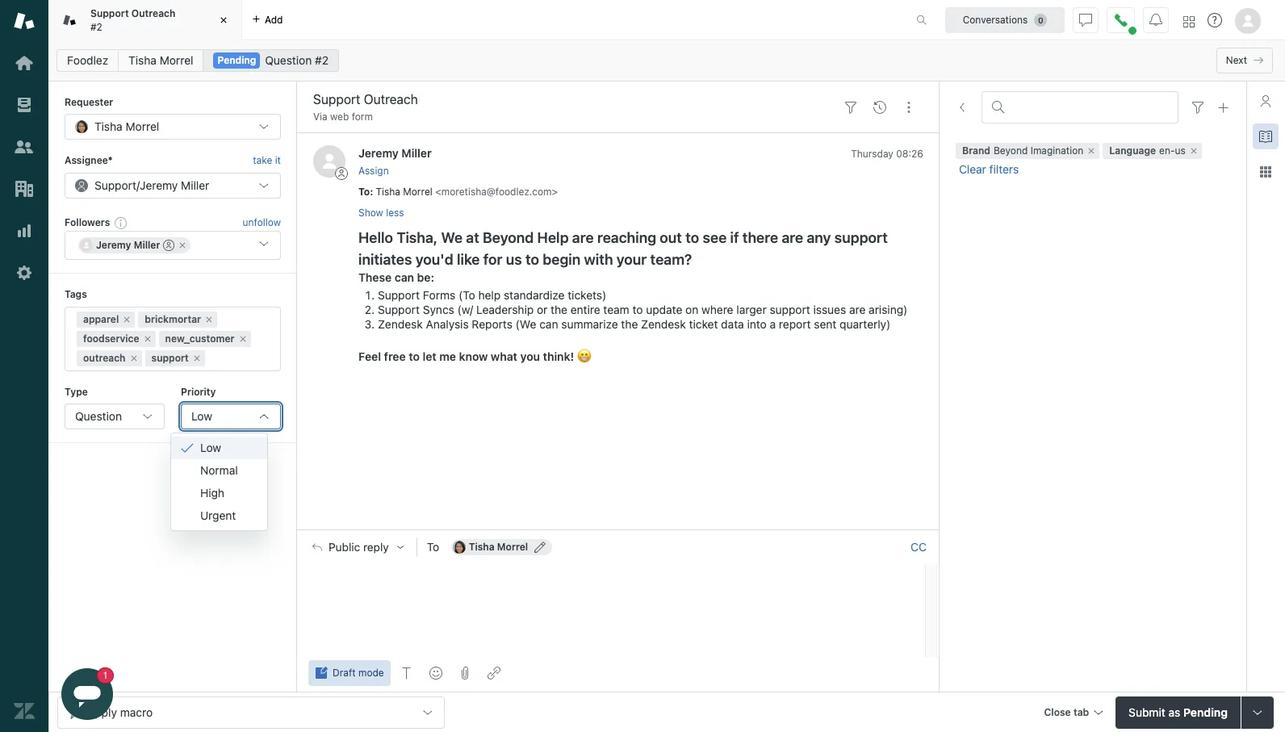 Task type: locate. For each thing, give the bounding box(es) containing it.
remove image right user is an agent icon
[[178, 241, 188, 250]]

add link (cmd k) image
[[488, 667, 500, 680]]

0 horizontal spatial remove image
[[178, 241, 188, 250]]

filters
[[990, 163, 1019, 176]]

#2
[[90, 21, 102, 33], [315, 53, 329, 67]]

to for to : tisha morrel <moretisha@foodlez.com>
[[359, 185, 370, 198]]

pending down close icon
[[218, 54, 256, 66]]

apps image
[[1260, 166, 1273, 178]]

morrel down outreach
[[160, 53, 193, 67]]

hello tisha, we at beyond help are reaching out to see if there are any support initiates you'd like for us to begin with your team? these can be: support forms (to help standardize tickets) support syncs (w/ leadership or the entire team to update on where larger support issues are arising) zendesk analysis reports (we can summarize the zendesk ticket data into a report sent quarterly)
[[359, 229, 908, 331]]

question down add
[[265, 53, 312, 67]]

tisha
[[129, 53, 157, 67], [94, 120, 123, 134], [376, 185, 400, 198], [469, 541, 495, 553]]

/
[[136, 178, 140, 192]]

leadership
[[476, 303, 534, 317]]

assign button
[[359, 164, 389, 178]]

remove image
[[1189, 146, 1199, 156], [122, 315, 132, 324], [204, 315, 214, 324], [143, 334, 152, 344], [238, 334, 248, 344], [129, 353, 138, 363]]

tisha morrel down requester
[[94, 120, 159, 134]]

jeremy down requester element
[[140, 178, 178, 192]]

pending right as
[[1184, 705, 1228, 719]]

0 horizontal spatial miller
[[134, 239, 160, 251]]

0 vertical spatial question
[[265, 53, 312, 67]]

us right the language
[[1175, 145, 1186, 157]]

1 horizontal spatial miller
[[181, 178, 209, 192]]

button displays agent's chat status as invisible. image
[[1080, 13, 1093, 26]]

miller inside option
[[134, 239, 160, 251]]

0 horizontal spatial #2
[[90, 21, 102, 33]]

to left moretisha@foodlez.com icon
[[427, 540, 439, 554]]

question for question #2
[[265, 53, 312, 67]]

can
[[395, 271, 414, 284], [540, 317, 558, 331]]

1 vertical spatial question
[[75, 409, 122, 423]]

me
[[440, 350, 456, 363]]

beyond inside hello tisha, we at beyond help are reaching out to see if there are any support initiates you'd like for us to begin with your team? these can be: support forms (to help standardize tickets) support syncs (w/ leadership or the entire team to update on where larger support issues are arising) zendesk analysis reports (we can summarize the zendesk ticket data into a report sent quarterly)
[[483, 229, 534, 246]]

with
[[584, 251, 613, 268]]

0 vertical spatial #2
[[90, 21, 102, 33]]

0 vertical spatial miller
[[402, 146, 432, 160]]

miller inside jeremy miller assign
[[402, 146, 432, 160]]

via web form
[[313, 111, 373, 123]]

analysis
[[426, 317, 469, 331]]

imagination
[[1031, 145, 1084, 157]]

1 horizontal spatial jeremy
[[140, 178, 178, 192]]

remove image right outreach
[[129, 353, 138, 363]]

0 horizontal spatial beyond
[[483, 229, 534, 246]]

support
[[90, 7, 129, 19], [94, 178, 136, 192], [378, 288, 420, 302], [378, 303, 420, 317]]

outreach
[[83, 352, 126, 364]]

zendesk up the free
[[378, 317, 423, 331]]

we
[[441, 229, 463, 246]]

apparel
[[83, 313, 119, 325]]

to up show
[[359, 185, 370, 198]]

0 horizontal spatial jeremy
[[96, 239, 131, 251]]

1 horizontal spatial beyond
[[994, 145, 1028, 157]]

update
[[646, 303, 683, 317]]

tisha inside requester element
[[94, 120, 123, 134]]

tisha right moretisha@foodlez.com icon
[[469, 541, 495, 553]]

any
[[807, 229, 831, 246]]

outreach
[[131, 7, 176, 19]]

remove image for new_customer
[[238, 334, 248, 344]]

1 vertical spatial remove image
[[178, 241, 188, 250]]

the down team
[[621, 317, 638, 331]]

question inside popup button
[[75, 409, 122, 423]]

type
[[65, 386, 88, 398]]

2 horizontal spatial jeremy
[[359, 146, 399, 160]]

ticket
[[689, 317, 718, 331]]

miller right '/'
[[181, 178, 209, 192]]

us right 'for'
[[506, 251, 522, 268]]

question inside secondary element
[[265, 53, 312, 67]]

question down type
[[75, 409, 122, 423]]

normal option
[[171, 459, 267, 482]]

1 vertical spatial support
[[770, 303, 811, 317]]

2 vertical spatial tisha morrel
[[469, 541, 528, 553]]

remove image down brickmortar on the top of page
[[143, 334, 152, 344]]

support down new_customer
[[151, 352, 189, 364]]

as
[[1169, 705, 1181, 719]]

support left outreach
[[90, 7, 129, 19]]

1 horizontal spatial to
[[427, 540, 439, 554]]

add attachment image
[[458, 667, 471, 680]]

1 horizontal spatial the
[[621, 317, 638, 331]]

begin
[[543, 251, 581, 268]]

1 vertical spatial miller
[[181, 178, 209, 192]]

1 vertical spatial #2
[[315, 53, 329, 67]]

0 vertical spatial the
[[551, 303, 568, 317]]

1 vertical spatial us
[[506, 251, 522, 268]]

info on adding followers image
[[115, 216, 128, 229]]

low button
[[181, 404, 281, 430]]

1 vertical spatial jeremy
[[140, 178, 178, 192]]

avatar image
[[313, 146, 346, 178]]

1 vertical spatial low
[[200, 441, 221, 454]]

remove image for apparel
[[122, 315, 132, 324]]

1 horizontal spatial filter image
[[1192, 101, 1205, 114]]

1 horizontal spatial #2
[[315, 53, 329, 67]]

jeremy miller option
[[78, 238, 191, 254]]

#2 up foodlez
[[90, 21, 102, 33]]

displays possible ticket submission types image
[[1252, 706, 1264, 719]]

miller up 'to : tisha morrel <moretisha@foodlez.com>'
[[402, 146, 432, 160]]

tisha morrel right moretisha@foodlez.com icon
[[469, 541, 528, 553]]

1 vertical spatial pending
[[1184, 705, 1228, 719]]

tisha morrel
[[129, 53, 193, 67], [94, 120, 159, 134], [469, 541, 528, 553]]

2 horizontal spatial support
[[835, 229, 888, 246]]

0 horizontal spatial us
[[506, 251, 522, 268]]

remove image down new_customer
[[192, 353, 202, 363]]

low
[[191, 409, 212, 423], [200, 441, 221, 454]]

0 horizontal spatial to
[[359, 185, 370, 198]]

jeremy inside option
[[96, 239, 131, 251]]

0 horizontal spatial zendesk
[[378, 317, 423, 331]]

0 vertical spatial tisha morrel
[[129, 53, 193, 67]]

hide composer image
[[612, 523, 625, 536]]

back image
[[956, 101, 969, 114]]

cc button
[[911, 540, 927, 555]]

0 vertical spatial low
[[191, 409, 212, 423]]

draft mode
[[333, 667, 384, 679]]

entire
[[571, 303, 600, 317]]

1 horizontal spatial question
[[265, 53, 312, 67]]

jeremy down info on adding followers 'icon'
[[96, 239, 131, 251]]

morrel inside secondary element
[[160, 53, 193, 67]]

assignee* element
[[65, 173, 281, 198]]

remove image up new_customer
[[204, 315, 214, 324]]

draft
[[333, 667, 356, 679]]

at
[[466, 229, 479, 246]]

tisha morrel for to
[[469, 541, 528, 553]]

1 horizontal spatial are
[[782, 229, 804, 246]]

2 horizontal spatial miller
[[402, 146, 432, 160]]

1 vertical spatial tisha morrel
[[94, 120, 159, 134]]

can left be:
[[395, 271, 414, 284]]

0 horizontal spatial the
[[551, 303, 568, 317]]

question button
[[65, 404, 165, 430]]

0 vertical spatial pending
[[218, 54, 256, 66]]

tisha down requester
[[94, 120, 123, 134]]

question
[[265, 53, 312, 67], [75, 409, 122, 423]]

requester element
[[65, 114, 281, 140]]

tisha morrel down outreach
[[129, 53, 193, 67]]

are left any
[[782, 229, 804, 246]]

priority list box
[[170, 432, 268, 531]]

miller left user is an agent icon
[[134, 239, 160, 251]]

0 vertical spatial jeremy
[[359, 146, 399, 160]]

beyond up filters
[[994, 145, 1028, 157]]

pending
[[218, 54, 256, 66], [1184, 705, 1228, 719]]

support outreach #2
[[90, 7, 176, 33]]

1 vertical spatial beyond
[[483, 229, 534, 246]]

organizations image
[[14, 178, 35, 199]]

add button
[[242, 0, 293, 40]]

tab
[[48, 0, 242, 40]]

0 vertical spatial can
[[395, 271, 414, 284]]

morrel left edit user image at the bottom of the page
[[497, 541, 528, 553]]

2 vertical spatial support
[[151, 352, 189, 364]]

0 horizontal spatial question
[[75, 409, 122, 423]]

jeremy inside jeremy miller assign
[[359, 146, 399, 160]]

the
[[551, 303, 568, 317], [621, 317, 638, 331]]

tickets)
[[568, 288, 607, 302]]

(w/
[[458, 303, 473, 317]]

(we
[[516, 317, 537, 331]]

support up report
[[770, 303, 811, 317]]

2 horizontal spatial remove image
[[1087, 146, 1097, 156]]

report
[[779, 317, 811, 331]]

feel free to let me know what you think! 😁️
[[359, 350, 592, 363]]

millerjeremy500@gmail.com image
[[80, 239, 93, 252]]

it
[[275, 155, 281, 167]]

😁️
[[577, 350, 592, 363]]

insert emojis image
[[429, 667, 442, 680]]

:
[[370, 185, 373, 198]]

customers image
[[14, 136, 35, 157]]

beyond
[[994, 145, 1028, 157], [483, 229, 534, 246]]

#2 up via
[[315, 53, 329, 67]]

us
[[1175, 145, 1186, 157], [506, 251, 522, 268]]

low up normal at the left
[[200, 441, 221, 454]]

remove image right imagination
[[1087, 146, 1097, 156]]

jeremy for jeremy miller assign
[[359, 146, 399, 160]]

2 vertical spatial remove image
[[192, 353, 202, 363]]

morrel
[[160, 53, 193, 67], [126, 120, 159, 134], [403, 185, 433, 198], [497, 541, 528, 553]]

remove image right new_customer
[[238, 334, 248, 344]]

support down the 'assignee*'
[[94, 178, 136, 192]]

filter image
[[845, 101, 858, 114], [1192, 101, 1205, 114]]

zendesk products image
[[1184, 16, 1195, 27]]

zendesk down update
[[641, 317, 686, 331]]

take it
[[253, 155, 281, 167]]

morrel up '/'
[[126, 120, 159, 134]]

can down or
[[540, 317, 558, 331]]

low down priority
[[191, 409, 212, 423]]

pending inside secondary element
[[218, 54, 256, 66]]

0 vertical spatial to
[[359, 185, 370, 198]]

2 vertical spatial miller
[[134, 239, 160, 251]]

1 horizontal spatial zendesk
[[641, 317, 686, 331]]

to left begin
[[526, 251, 539, 268]]

are up with on the left top of the page
[[572, 229, 594, 246]]

support right any
[[835, 229, 888, 246]]

1 vertical spatial can
[[540, 317, 558, 331]]

be:
[[417, 271, 434, 284]]

reaching
[[597, 229, 657, 246]]

to right "out"
[[686, 229, 699, 246]]

to
[[359, 185, 370, 198], [427, 540, 439, 554]]

1 horizontal spatial can
[[540, 317, 558, 331]]

are up the quarterly)
[[849, 303, 866, 317]]

syncs
[[423, 303, 454, 317]]

low option
[[171, 436, 267, 459]]

jeremy up assign
[[359, 146, 399, 160]]

tisha down support outreach #2
[[129, 53, 157, 67]]

0 vertical spatial support
[[835, 229, 888, 246]]

customer context image
[[1260, 94, 1273, 107]]

foodservice
[[83, 332, 139, 344]]

0 horizontal spatial pending
[[218, 54, 256, 66]]

tags
[[65, 288, 87, 301]]

moretisha@foodlez.com image
[[453, 541, 466, 554]]

0 horizontal spatial are
[[572, 229, 594, 246]]

admin image
[[14, 262, 35, 283]]

0 vertical spatial remove image
[[1087, 146, 1097, 156]]

filter image left create or request article image
[[1192, 101, 1205, 114]]

the right or
[[551, 303, 568, 317]]

1 horizontal spatial remove image
[[192, 353, 202, 363]]

1 horizontal spatial us
[[1175, 145, 1186, 157]]

thursday 08:26
[[851, 148, 924, 160]]

beyond up 'for'
[[483, 229, 534, 246]]

tisha morrel inside requester element
[[94, 120, 159, 134]]

1 vertical spatial to
[[427, 540, 439, 554]]

remove image up foodservice
[[122, 315, 132, 324]]

filter image left the events icon
[[845, 101, 858, 114]]

2 vertical spatial jeremy
[[96, 239, 131, 251]]

remove image
[[1087, 146, 1097, 156], [178, 241, 188, 250], [192, 353, 202, 363]]

brand
[[963, 145, 991, 157]]

tisha right :
[[376, 185, 400, 198]]

are
[[572, 229, 594, 246], [782, 229, 804, 246], [849, 303, 866, 317]]

normal
[[200, 463, 238, 477]]

support down the these
[[378, 288, 420, 302]]

language en-us
[[1110, 145, 1186, 157]]



Task type: vqa. For each thing, say whether or not it's contained in the screenshot.
Leadership on the left top
yes



Task type: describe. For each thing, give the bounding box(es) containing it.
Thursday 08:26 text field
[[851, 148, 924, 160]]

brand beyond imagination
[[963, 145, 1084, 157]]

a
[[770, 317, 776, 331]]

less
[[386, 207, 404, 219]]

requester
[[65, 96, 113, 108]]

priority
[[181, 386, 216, 398]]

support inside support outreach #2
[[90, 7, 129, 19]]

where
[[702, 303, 734, 317]]

format text image
[[400, 667, 413, 680]]

low inside option
[[200, 441, 221, 454]]

thursday
[[851, 148, 894, 160]]

ticket actions image
[[903, 101, 916, 114]]

tab
[[1074, 706, 1089, 718]]

next button
[[1217, 48, 1273, 73]]

miller inside assignee* element
[[181, 178, 209, 192]]

1 zendesk from the left
[[378, 317, 423, 331]]

close image
[[216, 12, 232, 28]]

reply
[[363, 541, 389, 554]]

create or request article image
[[1218, 101, 1231, 114]]

show
[[359, 207, 383, 219]]

zendesk support image
[[14, 10, 35, 31]]

0 horizontal spatial support
[[151, 352, 189, 364]]

what
[[491, 350, 518, 363]]

0 vertical spatial us
[[1175, 145, 1186, 157]]

get help image
[[1208, 13, 1223, 27]]

free
[[384, 350, 406, 363]]

2 zendesk from the left
[[641, 317, 686, 331]]

jeremy inside assignee* element
[[140, 178, 178, 192]]

close tab
[[1045, 706, 1089, 718]]

foodlez
[[67, 53, 108, 67]]

0 horizontal spatial filter image
[[845, 101, 858, 114]]

question for question
[[75, 409, 122, 423]]

submit as pending
[[1129, 705, 1228, 719]]

public reply button
[[298, 531, 416, 565]]

conversations
[[963, 13, 1028, 25]]

secondary element
[[48, 44, 1286, 77]]

form
[[352, 111, 373, 123]]

conversations button
[[946, 7, 1065, 33]]

1 horizontal spatial support
[[770, 303, 811, 317]]

high option
[[171, 482, 267, 504]]

get started image
[[14, 52, 35, 73]]

#2 inside secondary element
[[315, 53, 329, 67]]

tab containing support outreach
[[48, 0, 242, 40]]

jeremy miller assign
[[359, 146, 432, 177]]

add
[[265, 13, 283, 25]]

take it button
[[253, 153, 281, 169]]

en-
[[1160, 145, 1175, 157]]

tisha,
[[397, 229, 438, 246]]

to right team
[[633, 303, 643, 317]]

sent
[[814, 317, 837, 331]]

your
[[617, 251, 647, 268]]

new_customer
[[165, 332, 235, 344]]

support inside assignee* element
[[94, 178, 136, 192]]

morrel inside requester element
[[126, 120, 159, 134]]

events image
[[874, 101, 887, 114]]

tisha inside secondary element
[[129, 53, 157, 67]]

show less button
[[359, 206, 404, 220]]

tabs tab list
[[48, 0, 900, 40]]

know
[[459, 350, 488, 363]]

jeremy for jeremy miller
[[96, 239, 131, 251]]

foodlez link
[[57, 49, 119, 72]]

to left let at left top
[[409, 350, 420, 363]]

unfollow
[[243, 216, 281, 228]]

#2 inside support outreach #2
[[90, 21, 102, 33]]

remove image right 'en-'
[[1189, 146, 1199, 156]]

to for to
[[427, 540, 439, 554]]

reporting image
[[14, 220, 35, 241]]

main element
[[0, 0, 48, 732]]

tisha morrel inside secondary element
[[129, 53, 193, 67]]

notifications image
[[1150, 13, 1163, 26]]

low inside popup button
[[191, 409, 212, 423]]

remove image for foodservice
[[143, 334, 152, 344]]

0 horizontal spatial can
[[395, 271, 414, 284]]

or
[[537, 303, 548, 317]]

2 horizontal spatial are
[[849, 303, 866, 317]]

1 vertical spatial the
[[621, 317, 638, 331]]

knowledge image
[[1260, 130, 1273, 143]]

help
[[537, 229, 569, 246]]

views image
[[14, 94, 35, 115]]

let
[[423, 350, 437, 363]]

data
[[721, 317, 744, 331]]

support left syncs
[[378, 303, 420, 317]]

remove image for outreach
[[129, 353, 138, 363]]

out
[[660, 229, 682, 246]]

on
[[686, 303, 699, 317]]

zendesk image
[[14, 701, 35, 722]]

web
[[330, 111, 349, 123]]

Subject field
[[310, 90, 833, 109]]

language
[[1110, 145, 1156, 157]]

miller for jeremy miller assign
[[402, 146, 432, 160]]

public reply
[[329, 541, 389, 554]]

support / jeremy miller
[[94, 178, 209, 192]]

you'd
[[416, 251, 454, 268]]

jeremy miller link
[[359, 146, 432, 160]]

user is an agent image
[[163, 240, 175, 251]]

to : tisha morrel <moretisha@foodlez.com>
[[359, 185, 558, 198]]

like
[[457, 251, 480, 268]]

brickmortar
[[145, 313, 201, 325]]

edit user image
[[535, 542, 546, 553]]

submit
[[1129, 705, 1166, 719]]

tisha morrel for requester
[[94, 120, 159, 134]]

followers
[[65, 216, 110, 228]]

feel
[[359, 350, 381, 363]]

urgent option
[[171, 504, 267, 527]]

into
[[747, 317, 767, 331]]

assign
[[359, 164, 389, 177]]

summarize
[[561, 317, 618, 331]]

assignee*
[[65, 155, 113, 167]]

followers element
[[65, 231, 281, 260]]

take
[[253, 155, 272, 167]]

if
[[730, 229, 739, 246]]

<moretisha@foodlez.com>
[[435, 185, 558, 198]]

clear filters
[[959, 163, 1019, 176]]

issues
[[814, 303, 846, 317]]

miller for jeremy miller
[[134, 239, 160, 251]]

morrel up less
[[403, 185, 433, 198]]

mode
[[358, 667, 384, 679]]

0 vertical spatial beyond
[[994, 145, 1028, 157]]

team?
[[650, 251, 692, 268]]

remove image for brickmortar
[[204, 315, 214, 324]]

forms
[[423, 288, 456, 302]]

initiates
[[359, 251, 412, 268]]

tisha morrel link
[[118, 49, 204, 72]]

help
[[478, 288, 501, 302]]

apply macro
[[87, 705, 153, 719]]

us inside hello tisha, we at beyond help are reaching out to see if there are any support initiates you'd like for us to begin with your team? these can be: support forms (to help standardize tickets) support syncs (w/ leadership or the entire team to update on where larger support issues are arising) zendesk analysis reports (we can summarize the zendesk ticket data into a report sent quarterly)
[[506, 251, 522, 268]]

for
[[483, 251, 503, 268]]

high
[[200, 486, 224, 499]]

clear
[[959, 163, 987, 176]]

next
[[1226, 54, 1248, 66]]

1 horizontal spatial pending
[[1184, 705, 1228, 719]]

show less
[[359, 207, 404, 219]]

apply
[[87, 705, 117, 719]]

quarterly)
[[840, 317, 891, 331]]

larger
[[737, 303, 767, 317]]



